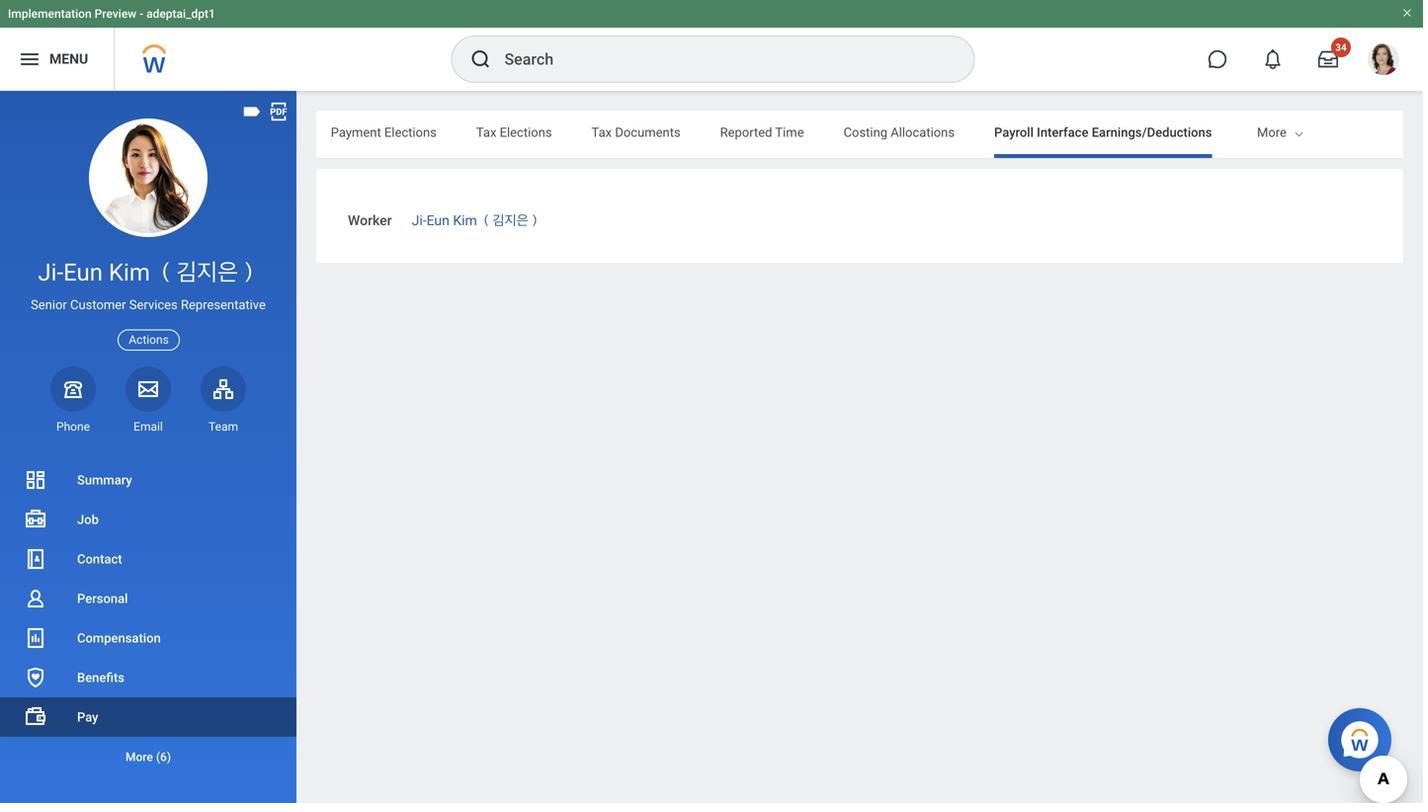 Task type: describe. For each thing, give the bounding box(es) containing it.
tab list containing payment elections
[[0, 111, 1213, 158]]

34
[[1336, 42, 1347, 53]]

earnings/deductions
[[1092, 125, 1213, 140]]

kim inside "navigation pane" 'region'
[[109, 259, 150, 287]]

view printable version (pdf) image
[[268, 101, 290, 123]]

notifications large image
[[1264, 49, 1283, 69]]

profile logan mcneil image
[[1368, 44, 1400, 79]]

mail image
[[136, 377, 160, 401]]

close environment banner image
[[1402, 7, 1414, 19]]

job link
[[0, 500, 297, 540]]

menu
[[49, 51, 88, 67]]

senior customer services representative
[[31, 298, 266, 313]]

pay image
[[24, 706, 47, 730]]

ji-eun kim （김지은） link
[[412, 209, 541, 229]]

inbox large image
[[1319, 49, 1339, 69]]

email button
[[126, 367, 171, 435]]

payroll
[[995, 125, 1034, 140]]

personal
[[77, 592, 128, 607]]

navigation pane region
[[0, 91, 297, 804]]

view team image
[[212, 377, 235, 401]]

1 horizontal spatial ji-
[[412, 213, 427, 229]]

team
[[209, 420, 238, 434]]

elections for payment elections
[[385, 125, 437, 140]]

implementation
[[8, 7, 92, 21]]

（김지은） inside "navigation pane" 'region'
[[156, 259, 259, 287]]

0 vertical spatial eun
[[427, 213, 450, 229]]

customer
[[70, 298, 126, 313]]

-
[[140, 7, 143, 21]]

menu button
[[0, 28, 114, 91]]

compensation link
[[0, 619, 297, 658]]

costing
[[844, 125, 888, 140]]

time
[[775, 125, 804, 140]]

search image
[[469, 47, 493, 71]]

summary
[[77, 473, 132, 488]]

interface
[[1037, 125, 1089, 140]]

compensation
[[77, 631, 161, 646]]

benefits
[[77, 671, 125, 686]]

services
[[129, 298, 178, 313]]

kim inside ji-eun kim （김지은） link
[[453, 213, 477, 229]]

0 vertical spatial ji-eun kim （김지은）
[[412, 213, 541, 229]]

tag image
[[241, 101, 263, 123]]

summary image
[[24, 469, 47, 492]]

implementation preview -   adeptai_dpt1
[[8, 7, 215, 21]]

adeptai_dpt1
[[146, 7, 215, 21]]

representative
[[181, 298, 266, 313]]

benefits link
[[0, 658, 297, 698]]

email ji-eun kim （김지은） element
[[126, 419, 171, 435]]

list containing summary
[[0, 461, 297, 777]]

pay link
[[0, 698, 297, 738]]

documents
[[615, 125, 681, 140]]

menu banner
[[0, 0, 1424, 91]]

34 button
[[1307, 38, 1352, 81]]

more (6)
[[126, 751, 171, 765]]

summary link
[[0, 461, 297, 500]]

benefits image
[[24, 666, 47, 690]]

phone
[[56, 420, 90, 434]]

more for more (6)
[[126, 751, 153, 765]]

compensation image
[[24, 627, 47, 651]]

more for more
[[1258, 125, 1287, 140]]



Task type: locate. For each thing, give the bounding box(es) containing it.
0 vertical spatial ji-
[[412, 213, 427, 229]]

preview
[[95, 7, 137, 21]]

more (6) button
[[0, 746, 297, 770]]

pay
[[77, 710, 98, 725]]

payment elections
[[331, 125, 437, 140]]

1 horizontal spatial tax
[[592, 125, 612, 140]]

elections for tax elections
[[500, 125, 552, 140]]

1 vertical spatial eun
[[63, 259, 103, 287]]

1 vertical spatial （김지은）
[[156, 259, 259, 287]]

(6)
[[156, 751, 171, 765]]

0 horizontal spatial eun
[[63, 259, 103, 287]]

0 horizontal spatial kim
[[109, 259, 150, 287]]

ji-eun kim （김지은）
[[412, 213, 541, 229], [38, 259, 259, 287]]

1 elections from the left
[[385, 125, 437, 140]]

0 horizontal spatial ji-eun kim （김지은）
[[38, 259, 259, 287]]

1 vertical spatial ji-
[[38, 259, 63, 287]]

job
[[77, 513, 99, 527]]

list
[[0, 461, 297, 777]]

phone button
[[50, 367, 96, 435]]

tax left the 'documents'
[[592, 125, 612, 140]]

tax down search image at the top
[[476, 125, 497, 140]]

（김지은） down tax elections
[[481, 213, 541, 229]]

kim right worker
[[453, 213, 477, 229]]

tax for tax documents
[[592, 125, 612, 140]]

more
[[1258, 125, 1287, 140], [126, 751, 153, 765]]

0 horizontal spatial more
[[126, 751, 153, 765]]

（김지은）
[[481, 213, 541, 229], [156, 259, 259, 287]]

kim
[[453, 213, 477, 229], [109, 259, 150, 287]]

team link
[[201, 367, 246, 435]]

elections
[[385, 125, 437, 140], [500, 125, 552, 140]]

phone ji-eun kim （김지은） element
[[50, 419, 96, 435]]

tax
[[476, 125, 497, 140], [592, 125, 612, 140]]

eun right worker
[[427, 213, 450, 229]]

contact link
[[0, 540, 297, 579]]

Search Workday  search field
[[505, 38, 934, 81]]

payroll interface earnings/deductions
[[995, 125, 1213, 140]]

0 horizontal spatial tax
[[476, 125, 497, 140]]

ji-eun kim （김지은） up senior customer services representative
[[38, 259, 259, 287]]

1 vertical spatial ji-eun kim （김지은）
[[38, 259, 259, 287]]

1 horizontal spatial more
[[1258, 125, 1287, 140]]

more (6) button
[[0, 738, 297, 777]]

ji- up 'senior' in the top of the page
[[38, 259, 63, 287]]

0 vertical spatial more
[[1258, 125, 1287, 140]]

ji-eun kim （김지은） down tax elections
[[412, 213, 541, 229]]

personal image
[[24, 587, 47, 611]]

0 horizontal spatial （김지은）
[[156, 259, 259, 287]]

actions button
[[118, 330, 180, 351]]

ji-eun kim （김지은） inside "navigation pane" 'region'
[[38, 259, 259, 287]]

email
[[134, 420, 163, 434]]

phone image
[[59, 377, 87, 401]]

payment
[[331, 125, 381, 140]]

reported time
[[720, 125, 804, 140]]

1 tax from the left
[[476, 125, 497, 140]]

tax for tax elections
[[476, 125, 497, 140]]

1 horizontal spatial eun
[[427, 213, 450, 229]]

tax elections
[[476, 125, 552, 140]]

ji- right worker
[[412, 213, 427, 229]]

senior
[[31, 298, 67, 313]]

0 vertical spatial （김지은）
[[481, 213, 541, 229]]

justify image
[[18, 47, 42, 71]]

ji-
[[412, 213, 427, 229], [38, 259, 63, 287]]

actions
[[129, 333, 169, 347]]

more down notifications large icon
[[1258, 125, 1287, 140]]

contact image
[[24, 548, 47, 571]]

contact
[[77, 552, 122, 567]]

1 horizontal spatial ji-eun kim （김지은）
[[412, 213, 541, 229]]

1 vertical spatial kim
[[109, 259, 150, 287]]

eun inside "navigation pane" 'region'
[[63, 259, 103, 287]]

2 elections from the left
[[500, 125, 552, 140]]

job image
[[24, 508, 47, 532]]

more left (6)
[[126, 751, 153, 765]]

tax documents
[[592, 125, 681, 140]]

more inside more (6) dropdown button
[[126, 751, 153, 765]]

team ji-eun kim （김지은） element
[[201, 419, 246, 435]]

ji- inside "navigation pane" 'region'
[[38, 259, 63, 287]]

kim up senior customer services representative
[[109, 259, 150, 287]]

0 horizontal spatial ji-
[[38, 259, 63, 287]]

costing allocations
[[844, 125, 955, 140]]

eun up customer
[[63, 259, 103, 287]]

1 horizontal spatial elections
[[500, 125, 552, 140]]

personal link
[[0, 579, 297, 619]]

0 horizontal spatial elections
[[385, 125, 437, 140]]

allocations
[[891, 125, 955, 140]]

tab list
[[0, 111, 1213, 158]]

（김지은） up representative
[[156, 259, 259, 287]]

0 vertical spatial kim
[[453, 213, 477, 229]]

2 tax from the left
[[592, 125, 612, 140]]

reported
[[720, 125, 773, 140]]

1 horizontal spatial （김지은）
[[481, 213, 541, 229]]

eun
[[427, 213, 450, 229], [63, 259, 103, 287]]

（김지은） inside ji-eun kim （김지은） link
[[481, 213, 541, 229]]

1 horizontal spatial kim
[[453, 213, 477, 229]]

worker
[[348, 213, 392, 229]]

1 vertical spatial more
[[126, 751, 153, 765]]



Task type: vqa. For each thing, say whether or not it's contained in the screenshot.
the plus circle ICON
no



